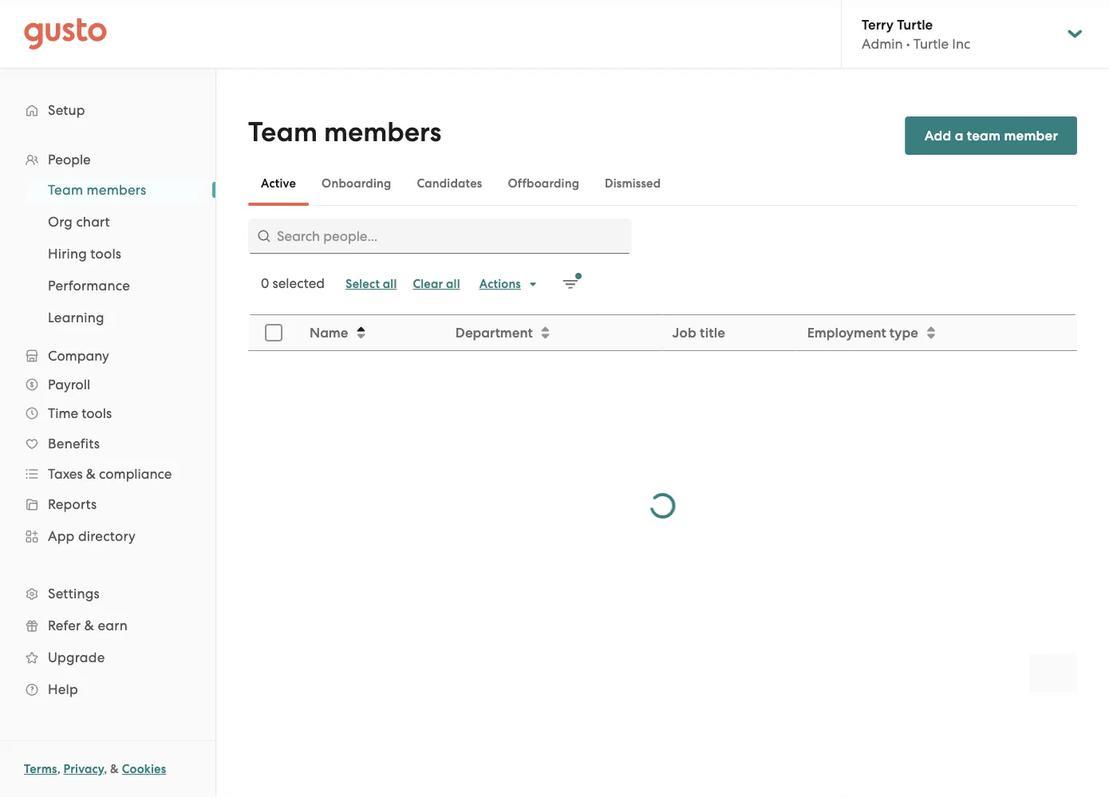 Task type: vqa. For each thing, say whether or not it's contained in the screenshot.
Tax setup link at the bottom left of the page
no



Task type: locate. For each thing, give the bounding box(es) containing it.
team down people
[[48, 182, 83, 198]]

all inside button
[[446, 277, 460, 291]]

job
[[673, 325, 697, 341]]

all right 'clear'
[[446, 277, 460, 291]]

new notifications image
[[563, 273, 582, 292]]

help
[[48, 682, 78, 698]]

1 list from the top
[[0, 145, 216, 706]]

all inside 'button'
[[383, 277, 397, 291]]

, left privacy
[[57, 762, 61, 777]]

team members
[[248, 116, 442, 148], [48, 182, 146, 198]]

team up the 'active'
[[248, 116, 318, 148]]

team members down the people dropdown button
[[48, 182, 146, 198]]

turtle up • on the top of page
[[897, 16, 933, 33]]

0 horizontal spatial members
[[87, 182, 146, 198]]

candidates button
[[404, 164, 495, 203]]

select
[[346, 277, 380, 291]]

1 horizontal spatial team
[[248, 116, 318, 148]]

1 vertical spatial members
[[87, 182, 146, 198]]

0 vertical spatial &
[[86, 466, 96, 482]]

& right the taxes
[[86, 466, 96, 482]]

list
[[0, 145, 216, 706], [0, 174, 216, 334]]

all
[[383, 277, 397, 291], [446, 277, 460, 291]]

list containing team members
[[0, 174, 216, 334]]

all right select
[[383, 277, 397, 291]]

cookies
[[122, 762, 166, 777]]

payroll button
[[16, 370, 200, 399]]

settings
[[48, 586, 100, 602]]

dismissed
[[605, 176, 661, 191]]

gusto navigation element
[[0, 69, 216, 731]]

terms
[[24, 762, 57, 777]]

dismissed button
[[592, 164, 674, 203]]

,
[[57, 762, 61, 777], [104, 762, 107, 777]]

team
[[248, 116, 318, 148], [48, 182, 83, 198]]

, left the cookies button
[[104, 762, 107, 777]]

job title
[[673, 325, 726, 341]]

name button
[[300, 316, 445, 350]]

people
[[48, 152, 91, 168]]

performance link
[[29, 271, 200, 300]]

& left the cookies button
[[110, 762, 119, 777]]

people button
[[16, 145, 200, 174]]

team members inside "team members" link
[[48, 182, 146, 198]]

0 horizontal spatial all
[[383, 277, 397, 291]]

tools up performance link
[[90, 246, 122, 262]]

refer & earn link
[[16, 612, 200, 640]]

team
[[967, 127, 1001, 144]]

turtle right • on the top of page
[[914, 36, 949, 52]]

clear all button
[[405, 271, 468, 297]]

setup
[[48, 102, 85, 118]]

0 vertical spatial team
[[248, 116, 318, 148]]

tools inside dropdown button
[[82, 406, 112, 422]]

& inside 'dropdown button'
[[86, 466, 96, 482]]

0 horizontal spatial team
[[48, 182, 83, 198]]

1 horizontal spatial team members
[[248, 116, 442, 148]]

2 all from the left
[[446, 277, 460, 291]]

1 all from the left
[[383, 277, 397, 291]]

tools down payroll dropdown button
[[82, 406, 112, 422]]

tools for hiring tools
[[90, 246, 122, 262]]

team inside list
[[48, 182, 83, 198]]

candidates
[[417, 176, 483, 191]]

tools
[[90, 246, 122, 262], [82, 406, 112, 422]]

&
[[86, 466, 96, 482], [84, 618, 94, 634], [110, 762, 119, 777]]

privacy
[[64, 762, 104, 777]]

app directory link
[[16, 522, 200, 551]]

time
[[48, 406, 78, 422]]

admin
[[862, 36, 903, 52]]

1 vertical spatial tools
[[82, 406, 112, 422]]

members up onboarding button
[[324, 116, 442, 148]]

home image
[[24, 18, 107, 50]]

1 vertical spatial &
[[84, 618, 94, 634]]

1 , from the left
[[57, 762, 61, 777]]

1 vertical spatial team members
[[48, 182, 146, 198]]

title
[[700, 325, 726, 341]]

0 selected
[[261, 275, 325, 291]]

taxes & compliance
[[48, 466, 172, 482]]

0 horizontal spatial team members
[[48, 182, 146, 198]]

member
[[1005, 127, 1059, 144]]

app
[[48, 529, 75, 544]]

add a team member button
[[906, 117, 1078, 155]]

members inside list
[[87, 182, 146, 198]]

org
[[48, 214, 73, 230]]

refer & earn
[[48, 618, 128, 634]]

2 list from the top
[[0, 174, 216, 334]]

reports link
[[16, 490, 200, 519]]

1 vertical spatial team
[[48, 182, 83, 198]]

actions
[[480, 277, 521, 291]]

members down the people dropdown button
[[87, 182, 146, 198]]

team members up onboarding button
[[248, 116, 442, 148]]

payroll
[[48, 377, 90, 393]]

& left earn
[[84, 618, 94, 634]]

1 horizontal spatial members
[[324, 116, 442, 148]]

onboarding button
[[309, 164, 404, 203]]

0 selected status
[[261, 275, 325, 291]]

0 vertical spatial tools
[[90, 246, 122, 262]]

members
[[324, 116, 442, 148], [87, 182, 146, 198]]

hiring tools link
[[29, 240, 200, 268]]

department
[[456, 325, 533, 341]]

1 horizontal spatial all
[[446, 277, 460, 291]]

1 horizontal spatial ,
[[104, 762, 107, 777]]

directory
[[78, 529, 136, 544]]

0 horizontal spatial ,
[[57, 762, 61, 777]]



Task type: describe. For each thing, give the bounding box(es) containing it.
help link
[[16, 675, 200, 704]]

all for clear all
[[446, 277, 460, 291]]

cookies button
[[122, 760, 166, 779]]

setup link
[[16, 96, 200, 125]]

onboarding
[[322, 176, 392, 191]]

time tools
[[48, 406, 112, 422]]

add a team member
[[925, 127, 1059, 144]]

0 vertical spatial team members
[[248, 116, 442, 148]]

employment type button
[[798, 316, 1077, 350]]

terry
[[862, 16, 894, 33]]

department button
[[446, 316, 662, 350]]

inc
[[953, 36, 971, 52]]

& for earn
[[84, 618, 94, 634]]

loading… image
[[650, 493, 676, 519]]

select all button
[[338, 271, 405, 297]]

refer
[[48, 618, 81, 634]]

add
[[925, 127, 952, 144]]

privacy link
[[64, 762, 104, 777]]

company
[[48, 348, 109, 364]]

team members link
[[29, 176, 200, 204]]

employment
[[808, 325, 887, 341]]

learning
[[48, 310, 104, 326]]

name
[[310, 325, 348, 341]]

company button
[[16, 342, 200, 370]]

select all
[[346, 277, 397, 291]]

compliance
[[99, 466, 172, 482]]

app directory
[[48, 529, 136, 544]]

selected
[[273, 275, 325, 291]]

org chart link
[[29, 208, 200, 236]]

upgrade
[[48, 650, 105, 666]]

type
[[890, 325, 919, 341]]

a
[[955, 127, 964, 144]]

all for select all
[[383, 277, 397, 291]]

chart
[[76, 214, 110, 230]]

clear
[[413, 277, 443, 291]]

settings link
[[16, 580, 200, 608]]

2 , from the left
[[104, 762, 107, 777]]

actions button
[[472, 271, 547, 297]]

hiring tools
[[48, 246, 122, 262]]

2 vertical spatial &
[[110, 762, 119, 777]]

team members tab list
[[248, 161, 1078, 206]]

0
[[261, 275, 269, 291]]

benefits
[[48, 436, 100, 452]]

terms link
[[24, 762, 57, 777]]

hiring
[[48, 246, 87, 262]]

offboarding
[[508, 176, 580, 191]]

reports
[[48, 497, 97, 513]]

employment type
[[808, 325, 919, 341]]

taxes
[[48, 466, 83, 482]]

Select all rows on this page checkbox
[[256, 315, 291, 350]]

1 vertical spatial turtle
[[914, 36, 949, 52]]

time tools button
[[16, 399, 200, 428]]

0 vertical spatial turtle
[[897, 16, 933, 33]]

taxes & compliance button
[[16, 460, 200, 489]]

active
[[261, 176, 296, 191]]

terms , privacy , & cookies
[[24, 762, 166, 777]]

•
[[907, 36, 911, 52]]

terry turtle admin • turtle inc
[[862, 16, 971, 52]]

benefits link
[[16, 430, 200, 458]]

list containing people
[[0, 145, 216, 706]]

Search people... field
[[248, 219, 631, 254]]

tools for time tools
[[82, 406, 112, 422]]

clear all
[[413, 277, 460, 291]]

offboarding button
[[495, 164, 592, 203]]

performance
[[48, 278, 130, 294]]

0 vertical spatial members
[[324, 116, 442, 148]]

earn
[[98, 618, 128, 634]]

learning link
[[29, 303, 200, 332]]

active button
[[248, 164, 309, 203]]

org chart
[[48, 214, 110, 230]]

& for compliance
[[86, 466, 96, 482]]

upgrade link
[[16, 643, 200, 672]]



